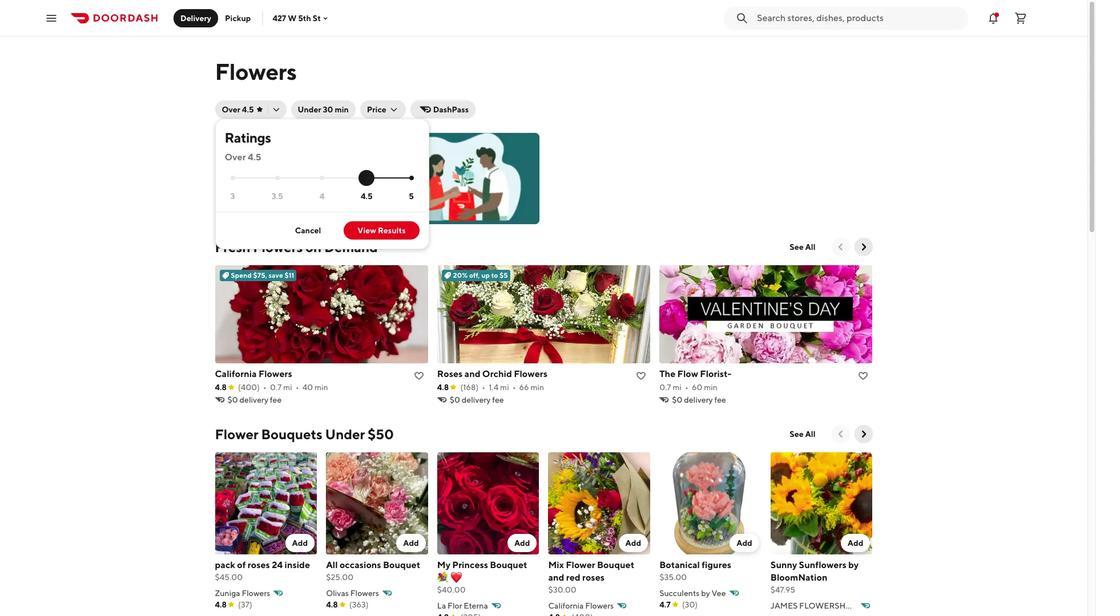 Task type: vqa. For each thing, say whether or not it's contained in the screenshot.


Task type: describe. For each thing, give the bounding box(es) containing it.
delivery down the please on the left of page
[[229, 206, 258, 215]]

3 fee from the left
[[715, 396, 726, 405]]

flower
[[362, 195, 385, 204]]

💐
[[437, 573, 449, 583]]

mi inside the flow florist- 0.7 mi • 60 min
[[673, 383, 682, 392]]

sunny sunflowers by bloomnation $47.95
[[771, 560, 859, 595]]

$30.00
[[549, 586, 577, 595]]

delivery for the flow florist-
[[684, 396, 713, 405]]

min right 66 in the bottom left of the page
[[531, 383, 544, 392]]

delivery button
[[174, 9, 218, 27]]

has
[[259, 206, 272, 215]]

olivas flowers
[[326, 589, 379, 598]]

roses
[[437, 369, 463, 380]]

expertly
[[272, 160, 302, 170]]

5 stars and over image
[[409, 176, 414, 181]]

all for demand
[[806, 243, 816, 252]]

florist
[[362, 160, 383, 170]]

$​0 for california
[[228, 396, 238, 405]]

$​0 for roses
[[450, 396, 460, 405]]

high
[[349, 172, 365, 181]]

next button of carousel image
[[858, 429, 869, 440]]

view results
[[358, 226, 406, 235]]

30
[[323, 105, 333, 114]]

my princess bouquet 💐 ❤️ $40.00
[[437, 560, 527, 595]]

sunny
[[771, 560, 797, 571]]

la
[[437, 602, 446, 611]]

arranged
[[303, 160, 336, 170]]

mix
[[549, 560, 564, 571]]

up
[[482, 271, 490, 280]]

view
[[358, 226, 376, 235]]

orchid
[[482, 369, 512, 380]]

red
[[566, 573, 581, 583]]

flowers up (363) on the left bottom
[[350, 589, 379, 598]]

4.7
[[660, 601, 671, 610]]

james flowershop
[[771, 602, 858, 611]]

next button of carousel image
[[858, 242, 869, 253]]

flowers up (37)
[[242, 589, 270, 598]]

succulents by vee
[[660, 589, 726, 598]]

all for $50
[[806, 430, 816, 439]]

reach
[[254, 195, 275, 204]]

flower bouquets under $50
[[215, 427, 394, 443]]

st
[[313, 13, 321, 23]]

please
[[229, 195, 253, 204]]

427
[[273, 13, 286, 23]]

flor
[[448, 602, 462, 611]]

door.
[[367, 183, 386, 192]]

fresh flowers on demand
[[215, 239, 378, 255]]

mi for flowers
[[283, 383, 292, 392]]

any
[[273, 206, 286, 215]]

40
[[303, 383, 313, 392]]

the for the flow florist- 0.7 mi • 60 min
[[660, 369, 676, 380]]

(168)
[[461, 383, 479, 392]]

fee for and
[[492, 396, 504, 405]]

4 • from the left
[[513, 383, 516, 392]]

dashpass
[[433, 105, 469, 114]]

fresh
[[215, 239, 250, 255]]

bouquet for all occasions bouquet
[[383, 560, 420, 571]]

of inside flowers are expertly arranged by the florist of your choice, then handed off to a high performing dasher for delivery to your door. please reach out to doordash if your flower delivery has any quality issues.
[[384, 160, 392, 170]]

• 1.4 mi • 66 min
[[482, 383, 544, 392]]

w
[[288, 13, 297, 23]]

66
[[519, 383, 529, 392]]

flowers down the mix flower bouquet and red roses $30.00
[[585, 602, 614, 611]]

4.8 for (400)
[[215, 383, 227, 392]]

see all for fresh flowers on demand
[[790, 243, 816, 252]]

$50
[[368, 427, 394, 443]]

❤️
[[451, 573, 462, 583]]

5th
[[298, 13, 311, 23]]

add for botanical figures
[[737, 539, 753, 548]]

427 w 5th st
[[273, 13, 321, 23]]

cancel button
[[281, 222, 335, 240]]

min inside the flow florist- 0.7 mi • 60 min
[[704, 383, 718, 392]]

out
[[276, 195, 289, 204]]

flower inside the mix flower bouquet and red roses $30.00
[[566, 560, 595, 571]]

over 4.5 button
[[215, 101, 286, 119]]

427 w 5th st button
[[273, 13, 330, 23]]

bouquets
[[261, 427, 323, 443]]

see all link for demand
[[783, 238, 823, 256]]

min inside button
[[335, 105, 349, 114]]

min right the 40
[[315, 383, 328, 392]]

quality
[[296, 141, 335, 154]]

0 horizontal spatial flower
[[215, 427, 259, 443]]

quality
[[288, 206, 313, 215]]

2 vertical spatial 4.5
[[361, 192, 373, 201]]

of inside pack of roses 24 inside $45.00
[[237, 560, 246, 571]]

if
[[338, 195, 342, 204]]

20% off, up to $5
[[453, 271, 508, 280]]

flower bouquets under $50 link
[[215, 425, 394, 444]]

mi for and
[[500, 383, 509, 392]]

5
[[409, 192, 414, 201]]

open menu image
[[45, 11, 58, 25]]

0 horizontal spatial california flowers
[[215, 369, 292, 380]]

1 vertical spatial over
[[225, 152, 246, 163]]

$75,
[[253, 271, 267, 280]]

to right up
[[491, 271, 498, 280]]

$​0 delivery fee for and
[[450, 396, 504, 405]]

delivery down 4 stars and over image
[[310, 183, 339, 192]]

1 vertical spatial 4.5
[[248, 152, 261, 163]]

inside
[[285, 560, 310, 571]]

1 vertical spatial california flowers
[[549, 602, 614, 611]]

Store search: begin typing to search for stores available on DoorDash text field
[[757, 12, 962, 24]]

delivery for california flowers
[[240, 396, 268, 405]]

olivas
[[326, 589, 349, 598]]

4
[[320, 192, 325, 201]]

the for the highest quality
[[229, 141, 249, 154]]

performing
[[229, 183, 269, 192]]

previous button of carousel image for flower bouquets under $50
[[835, 429, 847, 440]]

mix flower bouquet and red roses $30.00
[[549, 560, 635, 595]]

the flow florist- 0.7 mi • 60 min
[[660, 369, 732, 392]]

delivery for roses and orchid flowers
[[462, 396, 491, 405]]

$45.00
[[215, 573, 243, 582]]

$40.00
[[437, 586, 466, 595]]

(400)
[[238, 383, 260, 392]]

dasher
[[271, 183, 297, 192]]

bouquet for mix flower bouquet and red roses
[[597, 560, 635, 571]]

roses and orchid flowers
[[437, 369, 548, 380]]

la flor eterna
[[437, 602, 488, 611]]

roses inside pack of roses 24 inside $45.00
[[248, 560, 270, 571]]

add for all occasions bouquet
[[403, 539, 419, 548]]

zuniga
[[215, 589, 240, 598]]

$35.00
[[660, 573, 687, 582]]

highest
[[251, 141, 293, 154]]

spend
[[231, 271, 252, 280]]

the highest quality
[[229, 141, 335, 154]]

3
[[230, 192, 235, 201]]

a
[[343, 172, 347, 181]]

• 0.7 mi • 40 min
[[263, 383, 328, 392]]

2 vertical spatial your
[[344, 195, 360, 204]]

4.8 for (168)
[[437, 383, 449, 392]]

1 0.7 from the left
[[270, 383, 282, 392]]

4 stars and over image
[[320, 176, 324, 181]]

cancel
[[295, 226, 321, 235]]

florist-
[[700, 369, 732, 380]]

24
[[272, 560, 283, 571]]



Task type: locate. For each thing, give the bounding box(es) containing it.
1 horizontal spatial 0.7
[[660, 383, 671, 392]]

$47.95
[[771, 586, 796, 595]]

• left "1.4"
[[482, 383, 486, 392]]

2 horizontal spatial $​0 delivery fee
[[672, 396, 726, 405]]

1 vertical spatial of
[[237, 560, 246, 571]]

california flowers down $30.00
[[549, 602, 614, 611]]

see for flower bouquets under $50
[[790, 430, 804, 439]]

flow
[[678, 369, 698, 380]]

3 bouquet from the left
[[597, 560, 635, 571]]

4.8
[[215, 383, 227, 392], [437, 383, 449, 392], [215, 601, 227, 610], [326, 601, 338, 610]]

bouquet inside the mix flower bouquet and red roses $30.00
[[597, 560, 635, 571]]

4.8 down olivas
[[326, 601, 338, 610]]

add for sunny sunflowers by bloomnation
[[848, 539, 864, 548]]

1 vertical spatial see
[[790, 430, 804, 439]]

your down 'high'
[[350, 183, 366, 192]]

pickup button
[[218, 9, 258, 27]]

4.5
[[242, 105, 254, 114], [248, 152, 261, 163], [361, 192, 373, 201]]

0 horizontal spatial california
[[215, 369, 257, 380]]

4.8 for (37)
[[215, 601, 227, 610]]

4.8 left (400)
[[215, 383, 227, 392]]

see all link for $50
[[783, 425, 823, 444]]

0 horizontal spatial mi
[[283, 383, 292, 392]]

see for fresh flowers on demand
[[790, 243, 804, 252]]

all occasions bouquet $25.00
[[326, 560, 420, 582]]

1 vertical spatial your
[[350, 183, 366, 192]]

0 vertical spatial flower
[[215, 427, 259, 443]]

flowers are expertly arranged by the florist of your choice, then handed off to a high performing dasher for delivery to your door. please reach out to doordash if your flower delivery has any quality issues.
[[229, 160, 392, 215]]

bouquet for my princess bouquet 💐 ❤️
[[490, 560, 527, 571]]

1 vertical spatial see all
[[790, 430, 816, 439]]

0 vertical spatial over 4.5
[[222, 105, 254, 114]]

0 horizontal spatial and
[[465, 369, 481, 380]]

4.5 up ratings
[[242, 105, 254, 114]]

0 vertical spatial 4.5
[[242, 105, 254, 114]]

1 see from the top
[[790, 243, 804, 252]]

to
[[334, 172, 341, 181], [340, 183, 348, 192], [290, 195, 298, 204], [491, 271, 498, 280]]

the inside the flow florist- 0.7 mi • 60 min
[[660, 369, 676, 380]]

2 see from the top
[[790, 430, 804, 439]]

bouquet
[[383, 560, 420, 571], [490, 560, 527, 571], [597, 560, 635, 571]]

flower
[[215, 427, 259, 443], [566, 560, 595, 571]]

under left $50
[[325, 427, 365, 443]]

0 vertical spatial your
[[229, 172, 245, 181]]

flowers up 3 stars and over icon
[[229, 160, 257, 170]]

my
[[437, 560, 451, 571]]

are
[[259, 160, 270, 170]]

1 vertical spatial by
[[849, 560, 859, 571]]

0 vertical spatial see all link
[[783, 238, 823, 256]]

under 30 min
[[298, 105, 349, 114]]

james
[[771, 602, 798, 611]]

0 vertical spatial under
[[298, 105, 321, 114]]

0 horizontal spatial under
[[298, 105, 321, 114]]

flowers up • 0.7 mi • 40 min
[[259, 369, 292, 380]]

1 horizontal spatial under
[[325, 427, 365, 443]]

under inside button
[[298, 105, 321, 114]]

0 items, open order cart image
[[1014, 11, 1028, 25]]

1 vertical spatial and
[[549, 573, 565, 583]]

0 horizontal spatial fee
[[270, 396, 282, 405]]

delivery down (400)
[[240, 396, 268, 405]]

fresh flowers on demand link
[[215, 238, 378, 256]]

0 vertical spatial by
[[338, 160, 347, 170]]

off,
[[469, 271, 480, 280]]

2 horizontal spatial by
[[849, 560, 859, 571]]

flowers up over 4.5 button
[[215, 58, 297, 85]]

demand
[[324, 239, 378, 255]]

(30)
[[682, 601, 698, 610]]

pack of roses 24 inside $45.00
[[215, 560, 310, 582]]

1 horizontal spatial of
[[384, 160, 392, 170]]

and inside the mix flower bouquet and red roses $30.00
[[549, 573, 565, 583]]

2 $​0 delivery fee from the left
[[450, 396, 504, 405]]

1 vertical spatial roses
[[583, 573, 605, 583]]

1 add from the left
[[292, 539, 308, 548]]

0 horizontal spatial roses
[[248, 560, 270, 571]]

min right 60
[[704, 383, 718, 392]]

1 horizontal spatial flower
[[566, 560, 595, 571]]

flowers up 66 in the bottom left of the page
[[514, 369, 548, 380]]

• left the 40
[[296, 383, 299, 392]]

0 vertical spatial and
[[465, 369, 481, 380]]

price button
[[360, 101, 406, 119]]

2 previous button of carousel image from the top
[[835, 429, 847, 440]]

1 horizontal spatial fee
[[492, 396, 504, 405]]

1 horizontal spatial the
[[660, 369, 676, 380]]

• left 66 in the bottom left of the page
[[513, 383, 516, 392]]

1 bouquet from the left
[[383, 560, 420, 571]]

fee down "1.4"
[[492, 396, 504, 405]]

4.8 down roses on the left bottom of page
[[437, 383, 449, 392]]

1 vertical spatial under
[[325, 427, 365, 443]]

2 see all link from the top
[[783, 425, 823, 444]]

to left a
[[334, 172, 341, 181]]

zuniga flowers
[[215, 589, 270, 598]]

3 $​0 delivery fee from the left
[[672, 396, 726, 405]]

3 stars and over image
[[230, 176, 235, 181]]

and up (168)
[[465, 369, 481, 380]]

1 vertical spatial california
[[549, 602, 584, 611]]

delivery down 60
[[684, 396, 713, 405]]

0 horizontal spatial $​0 delivery fee
[[228, 396, 282, 405]]

bloomnation
[[771, 573, 828, 583]]

(363)
[[349, 601, 369, 610]]

under left 30
[[298, 105, 321, 114]]

2 • from the left
[[296, 383, 299, 392]]

3 • from the left
[[482, 383, 486, 392]]

see all for flower bouquets under $50
[[790, 430, 816, 439]]

0 vertical spatial of
[[384, 160, 392, 170]]

0 horizontal spatial by
[[338, 160, 347, 170]]

save
[[269, 271, 283, 280]]

5 • from the left
[[685, 383, 689, 392]]

vee
[[712, 589, 726, 598]]

0 vertical spatial see
[[790, 243, 804, 252]]

2 mi from the left
[[500, 383, 509, 392]]

flower down (400)
[[215, 427, 259, 443]]

under 30 min button
[[291, 101, 356, 119]]

0.7 right (400)
[[270, 383, 282, 392]]

0 vertical spatial california flowers
[[215, 369, 292, 380]]

and down mix
[[549, 573, 565, 583]]

botanical
[[660, 560, 700, 571]]

over 4.5 down ratings
[[225, 152, 261, 163]]

0 horizontal spatial of
[[237, 560, 246, 571]]

your up performing
[[229, 172, 245, 181]]

1 horizontal spatial $​0
[[450, 396, 460, 405]]

0 vertical spatial the
[[229, 141, 249, 154]]

2 0.7 from the left
[[660, 383, 671, 392]]

on
[[306, 239, 322, 255]]

4.8 for (363)
[[326, 601, 338, 610]]

all left next button of carousel image
[[806, 243, 816, 252]]

• left 60
[[685, 383, 689, 392]]

$25.00
[[326, 573, 354, 582]]

3.5 stars and over image
[[275, 176, 280, 181]]

price
[[367, 105, 386, 114]]

california up (400)
[[215, 369, 257, 380]]

notification bell image
[[987, 11, 1001, 25]]

mi left the 40
[[283, 383, 292, 392]]

2 fee from the left
[[492, 396, 504, 405]]

roses left 24
[[248, 560, 270, 571]]

ratings
[[225, 130, 271, 146]]

by left vee
[[701, 589, 710, 598]]

see all link
[[783, 238, 823, 256], [783, 425, 823, 444]]

1 horizontal spatial mi
[[500, 383, 509, 392]]

mi down flow
[[673, 383, 682, 392]]

succulents
[[660, 589, 700, 598]]

your right if
[[344, 195, 360, 204]]

flowers inside flowers are expertly arranged by the florist of your choice, then handed off to a high performing dasher for delivery to your door. please reach out to doordash if your flower delivery has any quality issues.
[[229, 160, 257, 170]]

california
[[215, 369, 257, 380], [549, 602, 584, 611]]

by inside sunny sunflowers by bloomnation $47.95
[[849, 560, 859, 571]]

roses
[[248, 560, 270, 571], [583, 573, 605, 583]]

1 vertical spatial see all link
[[783, 425, 823, 444]]

$​0 delivery fee down 60
[[672, 396, 726, 405]]

all left next button of carousel icon
[[806, 430, 816, 439]]

2 horizontal spatial fee
[[715, 396, 726, 405]]

flowers
[[215, 58, 297, 85], [229, 160, 257, 170], [253, 239, 303, 255], [259, 369, 292, 380], [514, 369, 548, 380], [242, 589, 270, 598], [350, 589, 379, 598], [585, 602, 614, 611]]

the left flow
[[660, 369, 676, 380]]

2 vertical spatial by
[[701, 589, 710, 598]]

add for pack of roses 24 inside
[[292, 539, 308, 548]]

california flowers up (400)
[[215, 369, 292, 380]]

min
[[335, 105, 349, 114], [315, 383, 328, 392], [531, 383, 544, 392], [704, 383, 718, 392]]

previous button of carousel image left next button of carousel image
[[835, 242, 847, 253]]

1 see all link from the top
[[783, 238, 823, 256]]

1 see all from the top
[[790, 243, 816, 252]]

previous button of carousel image for fresh flowers on demand
[[835, 242, 847, 253]]

0 vertical spatial roses
[[248, 560, 270, 571]]

fee
[[270, 396, 282, 405], [492, 396, 504, 405], [715, 396, 726, 405]]

2 see all from the top
[[790, 430, 816, 439]]

2 $​0 from the left
[[450, 396, 460, 405]]

over up 3 stars and over icon
[[225, 152, 246, 163]]

california flowers
[[215, 369, 292, 380], [549, 602, 614, 611]]

1.4
[[489, 383, 499, 392]]

1 horizontal spatial and
[[549, 573, 565, 583]]

by up a
[[338, 160, 347, 170]]

and
[[465, 369, 481, 380], [549, 573, 565, 583]]

0.7 left 60
[[660, 383, 671, 392]]

1 horizontal spatial $​0 delivery fee
[[450, 396, 504, 405]]

fee down florist-
[[715, 396, 726, 405]]

roses inside the mix flower bouquet and red roses $30.00
[[583, 573, 605, 583]]

1 $​0 from the left
[[228, 396, 238, 405]]

1 fee from the left
[[270, 396, 282, 405]]

bouquet inside my princess bouquet 💐 ❤️ $40.00
[[490, 560, 527, 571]]

pickup
[[225, 13, 251, 23]]

1 horizontal spatial roses
[[583, 573, 605, 583]]

previous button of carousel image
[[835, 242, 847, 253], [835, 429, 847, 440]]

1 $​0 delivery fee from the left
[[228, 396, 282, 405]]

1 • from the left
[[263, 383, 267, 392]]

california down $30.00
[[549, 602, 584, 611]]

over up ratings
[[222, 105, 240, 114]]

4.5 down 'high'
[[361, 192, 373, 201]]

pack
[[215, 560, 235, 571]]

0 horizontal spatial $​0
[[228, 396, 238, 405]]

the up 3 stars and over icon
[[229, 141, 249, 154]]

3 $​0 from the left
[[672, 396, 683, 405]]

1 horizontal spatial california
[[549, 602, 584, 611]]

1 horizontal spatial california flowers
[[549, 602, 614, 611]]

dashpass button
[[410, 101, 476, 119]]

0 vertical spatial over
[[222, 105, 240, 114]]

4 add from the left
[[626, 539, 641, 548]]

over inside button
[[222, 105, 240, 114]]

0 vertical spatial california
[[215, 369, 257, 380]]

over 4.5
[[222, 105, 254, 114], [225, 152, 261, 163]]

20%
[[453, 271, 468, 280]]

then
[[274, 172, 291, 181]]

under
[[298, 105, 321, 114], [325, 427, 365, 443]]

0.7 inside the flow florist- 0.7 mi • 60 min
[[660, 383, 671, 392]]

see
[[790, 243, 804, 252], [790, 430, 804, 439]]

3.5
[[272, 192, 283, 201]]

by right sunflowers
[[849, 560, 859, 571]]

occasions
[[340, 560, 381, 571]]

by inside flowers are expertly arranged by the florist of your choice, then handed off to a high performing dasher for delivery to your door. please reach out to doordash if your flower delivery has any quality issues.
[[338, 160, 347, 170]]

all inside all occasions bouquet $25.00
[[326, 560, 338, 571]]

6 add from the left
[[848, 539, 864, 548]]

•
[[263, 383, 267, 392], [296, 383, 299, 392], [482, 383, 486, 392], [513, 383, 516, 392], [685, 383, 689, 392]]

2 bouquet from the left
[[490, 560, 527, 571]]

mi right "1.4"
[[500, 383, 509, 392]]

$​0 delivery fee down (168)
[[450, 396, 504, 405]]

delivery
[[180, 13, 211, 23]]

over 4.5 up ratings
[[222, 105, 254, 114]]

all
[[806, 243, 816, 252], [806, 430, 816, 439], [326, 560, 338, 571]]

• right (400)
[[263, 383, 267, 392]]

60
[[692, 383, 703, 392]]

1 previous button of carousel image from the top
[[835, 242, 847, 253]]

flower up 'red' on the right of page
[[566, 560, 595, 571]]

1 vertical spatial flower
[[566, 560, 595, 571]]

results
[[378, 226, 406, 235]]

the
[[348, 160, 360, 170]]

(37)
[[238, 601, 252, 610]]

of right pack
[[237, 560, 246, 571]]

bouquet inside all occasions bouquet $25.00
[[383, 560, 420, 571]]

1 horizontal spatial by
[[701, 589, 710, 598]]

to right out
[[290, 195, 298, 204]]

flowers up save on the left of page
[[253, 239, 303, 255]]

princess
[[452, 560, 488, 571]]

$​0 delivery fee down (400)
[[228, 396, 282, 405]]

by
[[338, 160, 347, 170], [849, 560, 859, 571], [701, 589, 710, 598]]

4.5 inside button
[[242, 105, 254, 114]]

to down a
[[340, 183, 348, 192]]

mi
[[283, 383, 292, 392], [500, 383, 509, 392], [673, 383, 682, 392]]

2 horizontal spatial bouquet
[[597, 560, 635, 571]]

0 horizontal spatial bouquet
[[383, 560, 420, 571]]

4.5 up choice,
[[248, 152, 261, 163]]

1 mi from the left
[[283, 383, 292, 392]]

all up $25.00 on the bottom left
[[326, 560, 338, 571]]

1 horizontal spatial bouquet
[[490, 560, 527, 571]]

5 add from the left
[[737, 539, 753, 548]]

0 vertical spatial previous button of carousel image
[[835, 242, 847, 253]]

flowershop
[[800, 602, 858, 611]]

0 vertical spatial see all
[[790, 243, 816, 252]]

delivery down (168)
[[462, 396, 491, 405]]

2 horizontal spatial $​0
[[672, 396, 683, 405]]

2 add from the left
[[403, 539, 419, 548]]

4.8 down zuniga
[[215, 601, 227, 610]]

1 vertical spatial the
[[660, 369, 676, 380]]

fee down • 0.7 mi • 40 min
[[270, 396, 282, 405]]

roses right 'red' on the right of page
[[583, 573, 605, 583]]

• inside the flow florist- 0.7 mi • 60 min
[[685, 383, 689, 392]]

1 vertical spatial all
[[806, 430, 816, 439]]

1 vertical spatial over 4.5
[[225, 152, 261, 163]]

view results button
[[344, 222, 419, 240]]

$5
[[500, 271, 508, 280]]

0 horizontal spatial 0.7
[[270, 383, 282, 392]]

figures
[[702, 560, 732, 571]]

$​0 delivery fee for flowers
[[228, 396, 282, 405]]

3 add from the left
[[514, 539, 530, 548]]

0 vertical spatial all
[[806, 243, 816, 252]]

over 4.5 inside button
[[222, 105, 254, 114]]

1 vertical spatial previous button of carousel image
[[835, 429, 847, 440]]

3 mi from the left
[[673, 383, 682, 392]]

$​0
[[228, 396, 238, 405], [450, 396, 460, 405], [672, 396, 683, 405]]

previous button of carousel image left next button of carousel icon
[[835, 429, 847, 440]]

0 horizontal spatial the
[[229, 141, 249, 154]]

fee for flowers
[[270, 396, 282, 405]]

min right 30
[[335, 105, 349, 114]]

2 vertical spatial all
[[326, 560, 338, 571]]

2 horizontal spatial mi
[[673, 383, 682, 392]]

of right florist
[[384, 160, 392, 170]]



